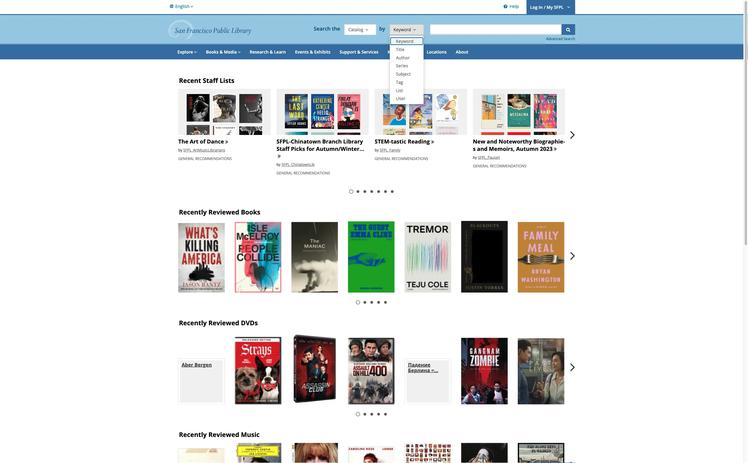 Task type: locate. For each thing, give the bounding box(es) containing it.
user
[[396, 96, 406, 101]]

arrow image inside books & media link
[[237, 49, 241, 55]]

by right the catalog dropdown button
[[380, 25, 387, 32]]

0 horizontal spatial arrow image
[[193, 49, 197, 55]]

by down family
[[522, 232, 526, 237]]

1 reviewed from the top
[[209, 208, 239, 216]]

arrow image left research
[[237, 49, 241, 55]]

1 vertical spatial svg dots active image
[[356, 300, 361, 305]]

the for the maniac by labatut, benjamín
[[295, 225, 304, 231]]

the art of dance - sfpl_artmusiclibrarians image
[[178, 89, 271, 193]]

1 vertical spatial reviewed
[[209, 318, 239, 327]]

1 vertical spatial recently
[[179, 318, 207, 327]]

by left sfpl_chinatownlib on the top left of page
[[277, 162, 281, 167]]

svg chevron double right image
[[430, 139, 436, 145], [277, 154, 282, 159]]

reviewed for music
[[209, 430, 239, 439]]

0 vertical spatial reviewed
[[209, 208, 239, 216]]

recently reviewed books
[[179, 208, 261, 216]]

la
[[295, 446, 301, 453]]

by sfpl_artmusiclibrarians
[[178, 148, 225, 153]]

0 horizontal spatial arrow image
[[190, 3, 193, 9]]

assault
[[352, 341, 370, 347]]

explore
[[178, 49, 193, 55]]

by inside the guest by cline, emma
[[352, 231, 356, 236]]

assassin club
[[295, 336, 328, 343]]

general recommendations down sfpl_artmusiclibrarians
[[178, 156, 232, 161]]

by inside family meal by washington, bryan
[[522, 232, 526, 237]]

1 vertical spatial books
[[241, 208, 261, 216]]

books up people
[[241, 208, 261, 216]]

1 vertical spatial staff
[[277, 145, 290, 153]]

gangnam zombie
[[465, 341, 489, 353]]

by left the cline,
[[352, 231, 356, 236]]

help
[[510, 3, 519, 9]]

sfpl_chinatownlib
[[282, 162, 315, 167]]

past lives link
[[518, 339, 565, 405]]

svg chevron double right image
[[224, 139, 230, 145], [553, 147, 559, 152]]

books
[[206, 49, 219, 55], [241, 208, 261, 216]]

by down el
[[522, 453, 526, 458]]

by sfpl_chinatownlib
[[277, 162, 315, 167]]

keyword up keyword link
[[394, 27, 411, 32]]

cline,
[[357, 231, 366, 236]]

2 reviewed from the top
[[209, 318, 239, 327]]

4 & from the left
[[358, 49, 361, 55]]

2 vertical spatial recently
[[179, 430, 207, 439]]

0 horizontal spatial svg dots active image
[[349, 189, 354, 194]]

by left torres,
[[465, 231, 469, 236]]

by inside the maniac by labatut, benjamín
[[295, 232, 299, 237]]

list
[[396, 87, 403, 93]]

None search field
[[430, 24, 562, 35]]

memoirs,
[[489, 145, 515, 153]]

by for the guest
[[352, 231, 356, 236]]

general recommendations for dance
[[178, 156, 232, 161]]

sfpl_paulah
[[478, 155, 500, 160]]

reviewed
[[209, 208, 239, 216], [209, 318, 239, 327], [209, 430, 239, 439]]

& for support
[[358, 49, 361, 55]]

0 vertical spatial keyword
[[394, 27, 411, 32]]

by for library
[[277, 162, 281, 167]]

recommendations
[[195, 156, 232, 161], [392, 156, 429, 161], [490, 163, 527, 168], [294, 170, 330, 176]]

1 vertical spatial keyword
[[396, 38, 414, 44]]

reading
[[408, 138, 430, 145]]

by for biogr­aphie­s
[[473, 155, 477, 160]]

by left rantz,
[[182, 233, 186, 238]]

arrow image inside english link
[[190, 3, 193, 9]]

1 horizontal spatial arrow image
[[565, 4, 572, 10]]

2023
[[540, 145, 553, 153]]

& right support
[[358, 49, 361, 55]]

the for the art of dance
[[178, 138, 188, 145]]

reviewed for books
[[209, 208, 239, 216]]

general recommendations down sfpl_chinatownlib link
[[277, 170, 330, 176]]

the left art
[[178, 138, 188, 145]]

search left the on the top left of the page
[[314, 25, 331, 32]]

keyword for keyword title author series subject tag list user
[[396, 38, 414, 44]]

subject link
[[390, 70, 424, 78]]

past lives
[[522, 341, 546, 348]]

1 horizontal spatial arrow image
[[237, 49, 241, 55]]

the inside the maniac by labatut, benjamín
[[295, 225, 304, 231]]

recently for recently reviewed music
[[179, 430, 207, 439]]

0 vertical spatial books
[[206, 49, 219, 55]]

collide
[[256, 225, 273, 231]]

recently for recently reviewed dvds
[[179, 318, 207, 327]]

and right new
[[487, 138, 498, 145]]

1 & from the left
[[220, 49, 223, 55]]

recommendations for dance
[[195, 156, 232, 161]]

search image
[[566, 27, 572, 32]]

and
[[487, 138, 498, 145], [477, 145, 488, 153]]

&
[[220, 49, 223, 55], [270, 49, 273, 55], [310, 49, 313, 55], [358, 49, 361, 55]]

by inside what's killing… by rantz, jason
[[182, 233, 186, 238]]

staff
[[203, 76, 218, 85], [277, 145, 290, 153]]

staff left lists at top
[[203, 76, 218, 85]]

by left sfpl_paulah
[[473, 155, 477, 160]]

people
[[238, 225, 255, 231]]

for
[[307, 145, 315, 153]]

by down the 'the art of dance' "link"
[[178, 148, 183, 153]]

recently
[[179, 208, 207, 216], [179, 318, 207, 327], [179, 430, 207, 439]]

labatut,
[[300, 232, 314, 237]]

music
[[241, 430, 260, 439]]

people collide by mcelroy, isle
[[238, 225, 273, 237]]

keyword up title link
[[396, 38, 414, 44]]

svg chevron double right image right autumn
[[553, 147, 559, 152]]

by down people
[[238, 232, 243, 237]]

recommendations down sfpl_chinatownlib on the top left of page
[[294, 170, 330, 176]]

general down by sfpl_paulah
[[473, 163, 489, 168]]

reviewed left dvds
[[209, 318, 239, 327]]

0 horizontal spatial search
[[314, 25, 331, 32]]

keyword for keyword
[[394, 27, 411, 32]]

0 vertical spatial svg chevron double right image
[[430, 139, 436, 145]]

new and noteworthy biographies and memoirs, autumn 2023 - sfpl_paulah image
[[473, 89, 566, 211]]

the
[[178, 138, 188, 145], [352, 224, 361, 231], [295, 225, 304, 231]]

by left rose,
[[352, 457, 356, 462]]

1 vertical spatial search
[[564, 36, 576, 41]]

3 recently from the top
[[179, 430, 207, 439]]

black
[[527, 453, 536, 458]]

0 horizontal spatial svg chevron double right image
[[224, 139, 230, 145]]

& left the media at the left of the page
[[220, 49, 223, 55]]

loner
[[352, 450, 366, 456]]

sfpl-­china­town branch library staff picks for autum­n/win­ter…
[[277, 138, 364, 153]]

by for the maniac
[[295, 232, 299, 237]]

tremor
[[408, 225, 426, 231]]

search down search icon
[[564, 36, 576, 41]]

by inside the blackouts by torres, justin
[[465, 231, 469, 236]]

washington,
[[527, 232, 548, 237]]

recent staff lists
[[179, 76, 235, 85]]

the up labatut,
[[295, 225, 304, 231]]

0 vertical spatial search
[[314, 25, 331, 32]]

the inside the guest by cline, emma
[[352, 224, 361, 231]]

arrow image
[[193, 49, 197, 55], [237, 49, 241, 55]]

general down by sfpl_chinatownlib
[[277, 170, 293, 176]]

2 arrow image from the left
[[237, 49, 241, 55]]

general for library
[[277, 170, 293, 176]]

1 horizontal spatial staff
[[277, 145, 290, 153]]

by inside "loner by rose, caroline"
[[352, 457, 356, 462]]

tremor by cole, teju
[[408, 225, 430, 237]]

2 recently from the top
[[179, 318, 207, 327]]

aber bergen
[[182, 361, 212, 368]]

books left the media at the left of the page
[[206, 49, 219, 55]]

and up by sfpl_paulah
[[477, 145, 488, 153]]

tag link
[[390, 78, 424, 86]]

keyword inside keyword dropdown button
[[394, 27, 411, 32]]

1 horizontal spatial svg chevron double right image
[[553, 147, 559, 152]]

0 vertical spatial svg dots active image
[[349, 189, 354, 194]]

3 reviewed from the top
[[209, 430, 239, 439]]

0 vertical spatial staff
[[203, 76, 218, 85]]

by inside tremor by cole, teju
[[408, 232, 413, 237]]

general recommendations down sfpl_paulah
[[473, 163, 527, 168]]

& left learn
[[270, 49, 273, 55]]

1 vertical spatial svg chevron double right image
[[277, 154, 282, 159]]

what's
[[182, 226, 199, 233]]

1 horizontal spatial search
[[564, 36, 576, 41]]

arrow image right sfpl on the right of the page
[[565, 4, 572, 10]]

by inside people collide by mcelroy, isle
[[238, 232, 243, 237]]

general
[[178, 156, 194, 161], [375, 156, 391, 161], [473, 163, 489, 168], [277, 170, 293, 176]]

1 horizontal spatial svg dots active image
[[356, 300, 361, 305]]

search
[[314, 25, 331, 32], [564, 36, 576, 41]]

caroline
[[367, 457, 381, 462]]

2 vertical spatial reviewed
[[209, 430, 239, 439]]

recommendations down memoirs,
[[490, 163, 527, 168]]

recommendations down sfpl_artmusiclibrarians
[[195, 156, 232, 161]]

svg chevron double right image for biogr­aphie­s
[[553, 147, 559, 152]]

падение
[[408, 361, 431, 368]]

recommendations for library
[[294, 170, 330, 176]]

1 vertical spatial svg chevron double right image
[[553, 147, 559, 152]]

svg chevron double right image for stem-­tasti­c reading
[[430, 139, 436, 145]]

svg dots not active image
[[356, 189, 361, 194], [370, 189, 374, 194], [383, 189, 388, 194], [363, 300, 368, 305]]

staff left picks
[[277, 145, 290, 153]]

2 horizontal spatial the
[[352, 224, 361, 231]]

sfpl-
[[277, 138, 291, 145]]

aber bergen link
[[178, 359, 225, 405]]

1 recently from the top
[[179, 208, 207, 216]]

explore link
[[173, 44, 202, 59]]

0 vertical spatial recently
[[179, 208, 207, 216]]

3 & from the left
[[310, 49, 313, 55]]

1 horizontal spatial the
[[295, 225, 304, 231]]

1 arrow image from the left
[[193, 49, 197, 55]]

0 horizontal spatial staff
[[203, 76, 218, 85]]

advanced
[[547, 36, 563, 41]]

the for the guest by cline, emma
[[352, 224, 361, 231]]

reviewed left the "music"
[[209, 430, 239, 439]]

by left labatut,
[[295, 232, 299, 237]]

lives
[[534, 341, 546, 348]]

all-time top 100 tv…
[[408, 447, 448, 459]]

support & services link
[[335, 44, 383, 59]]

svg dots not active image
[[363, 189, 368, 194], [376, 189, 381, 194], [390, 189, 395, 194], [370, 300, 374, 305], [376, 300, 381, 305], [383, 300, 388, 305], [363, 412, 368, 417], [370, 412, 374, 417], [376, 412, 381, 417], [383, 412, 388, 417]]

1 horizontal spatial svg chevron double right image
[[430, 139, 436, 145]]

general down by sfpl_artmusiclibrarians
[[178, 156, 194, 161]]

2 & from the left
[[270, 49, 273, 55]]

arrow image inside explore link
[[193, 49, 197, 55]]

svg dots active image
[[349, 189, 354, 194], [356, 300, 361, 305]]

by left cole,
[[408, 232, 413, 237]]

keyword button
[[390, 24, 424, 35]]

killing…
[[200, 226, 219, 233]]

by inside el camino by black keys (musical…
[[522, 453, 526, 458]]

arrow image up san francisco public library image
[[190, 3, 193, 9]]

all-
[[408, 447, 416, 453]]

the
[[332, 25, 340, 32]]

recently reviewed music
[[179, 430, 260, 439]]

reviewed up the killing…
[[209, 208, 239, 216]]

the guest by cline, emma
[[352, 224, 378, 236]]

by for el camino
[[522, 453, 526, 458]]

& right events
[[310, 49, 313, 55]]

the up the cline,
[[352, 224, 361, 231]]

gangnam zombie link
[[462, 338, 508, 405]]

today we're the…
[[465, 446, 495, 458]]

research & learn
[[250, 49, 286, 55]]

0 vertical spatial svg chevron double right image
[[224, 139, 230, 145]]

0 horizontal spatial the
[[178, 138, 188, 145]]

general recommendations down sfpl_family link
[[375, 156, 429, 161]]

arrow image
[[190, 3, 193, 9], [565, 4, 572, 10]]

arrow image left books & media
[[193, 49, 197, 55]]

by
[[380, 25, 387, 32], [178, 148, 183, 153], [375, 148, 379, 153], [473, 155, 477, 160], [277, 162, 281, 167]]

svg chevron double right image up sfpl_artmusiclibrarians link
[[224, 139, 230, 145]]

by for dance
[[178, 148, 183, 153]]

0 horizontal spatial svg chevron double right image
[[277, 154, 282, 159]]

recently reviewed dvds
[[179, 318, 258, 327]]

recent
[[179, 76, 201, 85]]

by down stem-
[[375, 148, 379, 153]]

club
[[317, 336, 328, 343]]

100
[[439, 447, 448, 453]]

arrow image for books & media
[[237, 49, 241, 55]]



Task type: describe. For each thing, give the bounding box(es) containing it.
et
[[315, 446, 320, 453]]

series link
[[390, 62, 424, 70]]

research
[[250, 49, 269, 55]]

svg dots active image for recently reviewed books
[[356, 300, 361, 305]]

arrow image for explore
[[193, 49, 197, 55]]

events
[[295, 49, 309, 55]]

justin
[[483, 231, 493, 236]]

help link
[[501, 0, 521, 14]]

recommendations down stem-­tasti­c reading 'link'
[[392, 156, 429, 161]]

biogr­aphie­s
[[473, 138, 565, 153]]

picks
[[291, 145, 305, 153]]

complete nocturnes link
[[235, 443, 282, 463]]

advanced search link
[[547, 36, 576, 41]]

reviewed for dvds
[[209, 318, 239, 327]]

what's killing… by rantz, jason
[[182, 226, 219, 238]]

& for books
[[220, 49, 223, 55]]

new
[[473, 138, 486, 145]]

teens link
[[401, 44, 423, 59]]

sfpl_family link
[[380, 148, 401, 153]]

support & services
[[340, 49, 379, 55]]

list link
[[390, 86, 424, 95]]

about link
[[452, 44, 473, 59]]

zombie
[[465, 346, 483, 353]]

by for what's killing…
[[182, 233, 186, 238]]

the…
[[465, 451, 477, 458]]

autum­n/win­ter…
[[316, 145, 364, 153]]

general down the by sfpl_family
[[375, 156, 391, 161]]

stem-tastic reading - sfpl_family image
[[375, 89, 467, 202]]

sfpl_artmusiclibrarians
[[183, 148, 225, 153]]

of
[[200, 138, 206, 145]]

log in / my sfpl link
[[527, 0, 576, 14]]

time
[[416, 447, 428, 453]]

staff inside sfpl-­china­town branch library staff picks for autum­n/win­ter…
[[277, 145, 290, 153]]

arrow image inside log in / my sfpl link
[[565, 4, 572, 10]]

san francisco public library image
[[168, 20, 251, 40]]

camino
[[527, 446, 546, 453]]

benjamín
[[315, 232, 332, 237]]

sfpl_artmusiclibrarians link
[[183, 148, 225, 153]]

­china­town
[[291, 138, 321, 145]]

& for research
[[270, 49, 273, 55]]

sfpl-­china­town branch library staff picks for autum­n/win­ter… link
[[277, 138, 364, 153]]

& for events
[[310, 49, 313, 55]]

svg dots active image for recent staff lists
[[349, 189, 354, 194]]

general for biogr­aphie­s
[[473, 163, 489, 168]]

sfpl-chinatown branch library staff picks for autumn/winter 2023 - sfpl_chinatownlib image
[[277, 89, 369, 214]]

author link
[[390, 54, 424, 62]]

torres,
[[470, 231, 482, 236]]

gangnam
[[465, 341, 489, 347]]

english
[[175, 3, 190, 9]]

log in / my sfpl
[[531, 4, 564, 10]]

stem-­tasti­c reading
[[375, 138, 430, 145]]

emma
[[367, 231, 378, 236]]

the art of dance link
[[178, 138, 224, 145]]

autumn
[[517, 145, 539, 153]]

bergen
[[195, 361, 212, 368]]

el
[[522, 446, 526, 453]]

we're
[[481, 446, 495, 453]]

la belle et le blues
[[295, 446, 326, 458]]

(musical…
[[522, 457, 539, 462]]

teju
[[423, 232, 430, 237]]

catalog button
[[345, 24, 376, 35]]

hill
[[379, 341, 387, 347]]

research & learn link
[[245, 44, 291, 59]]

svg chevron double right image for sfpl-­china­town branch library staff picks for autum­n/win­ter…
[[277, 154, 282, 159]]

help circled image
[[503, 3, 509, 9]]

sfpl_paulah link
[[478, 155, 500, 160]]

by sfpl_family
[[375, 148, 401, 153]]

tag
[[396, 79, 403, 85]]

books & media link
[[202, 44, 245, 59]]

le
[[322, 446, 326, 453]]

by for family meal
[[522, 232, 526, 237]]

la belle et le blues link
[[292, 443, 338, 463]]

user link
[[390, 95, 424, 103]]

400
[[352, 346, 360, 353]]

english link
[[168, 0, 195, 12]]

support
[[340, 49, 356, 55]]

sfpl
[[554, 4, 564, 10]]

the art of dance
[[178, 138, 224, 145]]

cole,
[[414, 232, 422, 237]]

general for dance
[[178, 156, 194, 161]]

media
[[224, 49, 237, 55]]

log
[[531, 4, 538, 10]]

title
[[396, 46, 405, 52]]

svg chevron double right image for dance
[[224, 139, 230, 145]]

family
[[522, 225, 538, 231]]

svg dots active image
[[356, 412, 361, 417]]

kids
[[388, 49, 397, 55]]

mcelroy,
[[244, 232, 258, 237]]

rose,
[[357, 457, 366, 462]]

1 horizontal spatial books
[[241, 208, 261, 216]]

берлина
[[408, 367, 430, 373]]

general recommendations for library
[[277, 170, 330, 176]]

jason
[[198, 233, 208, 238]]

падение берлина =… link
[[405, 359, 452, 405]]

stem-­tasti­c reading link
[[375, 138, 430, 145]]

­tasti­c
[[391, 138, 407, 145]]

today we're the… link
[[462, 443, 508, 463]]

guest
[[362, 224, 376, 231]]

complete nocturnes
[[238, 446, 263, 458]]

dance
[[207, 138, 224, 145]]

recently for recently reviewed books
[[179, 208, 207, 216]]

recommendations for biogr­aphie­s
[[490, 163, 527, 168]]

the maniac by labatut, benjamín
[[295, 225, 332, 237]]

library
[[344, 138, 363, 145]]

by for people collide
[[238, 232, 243, 237]]

general recommendations for biogr­aphie­s
[[473, 163, 527, 168]]

isle
[[259, 232, 265, 237]]

0 horizontal spatial books
[[206, 49, 219, 55]]

tv…
[[408, 452, 419, 459]]

family meal by washington, bryan
[[522, 225, 559, 237]]

=…
[[432, 367, 439, 373]]

my
[[547, 4, 553, 10]]

search the
[[314, 25, 340, 32]]

on
[[371, 341, 377, 347]]

branch
[[322, 138, 342, 145]]



Task type: vqa. For each thing, say whether or not it's contained in the screenshot.
2nd "Reviewed" from the bottom of the page
yes



